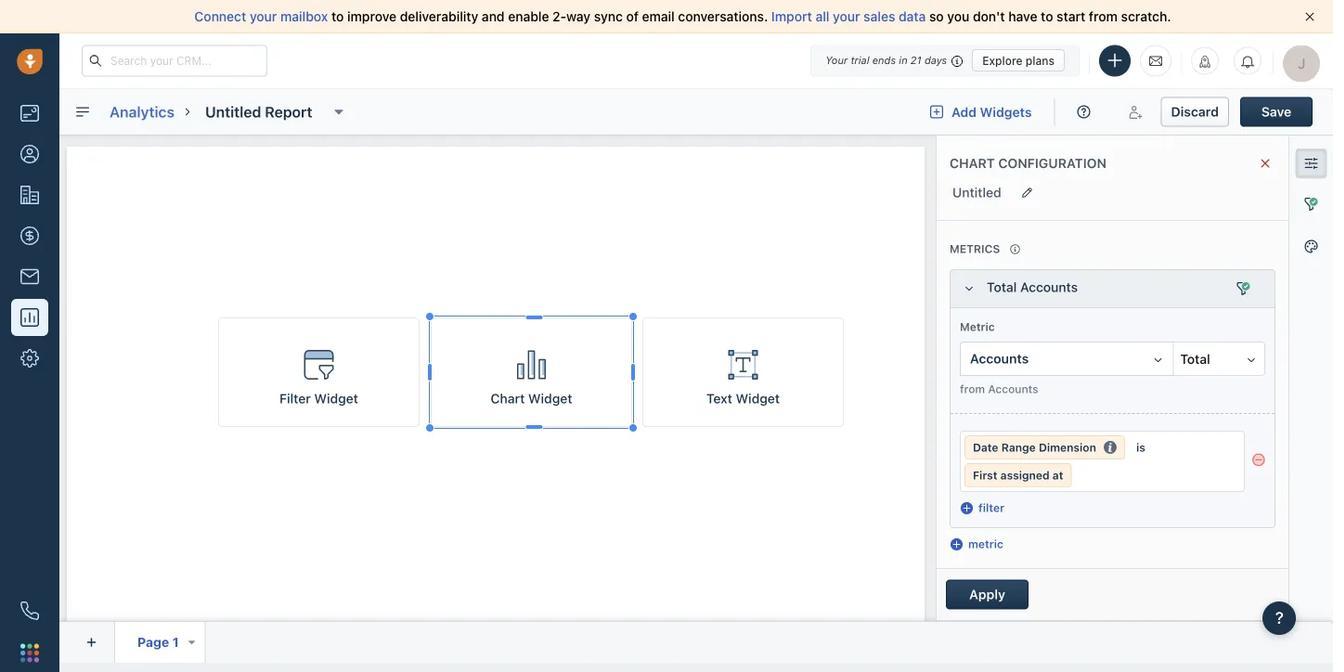 Task type: describe. For each thing, give the bounding box(es) containing it.
you
[[948, 9, 970, 24]]

import
[[772, 9, 812, 24]]

connect your mailbox to improve deliverability and enable 2-way sync of email conversations. import all your sales data so you don't have to start from scratch.
[[194, 9, 1172, 24]]

mailbox
[[281, 9, 328, 24]]

explore plans
[[983, 54, 1055, 67]]

data
[[899, 9, 926, 24]]

and
[[482, 9, 505, 24]]

have
[[1009, 9, 1038, 24]]

your
[[826, 54, 848, 66]]

your trial ends in 21 days
[[826, 54, 947, 66]]

import all your sales data link
[[772, 9, 930, 24]]

way
[[566, 9, 591, 24]]

freshworks switcher image
[[20, 644, 39, 662]]

ends
[[873, 54, 896, 66]]

1 to from the left
[[332, 9, 344, 24]]

explore
[[983, 54, 1023, 67]]

don't
[[973, 9, 1005, 24]]

in
[[899, 54, 908, 66]]

Search your CRM... text field
[[82, 45, 267, 77]]

explore plans link
[[972, 49, 1065, 72]]

sales
[[864, 9, 896, 24]]

2 your from the left
[[833, 9, 860, 24]]



Task type: vqa. For each thing, say whether or not it's contained in the screenshot.
QUOTAS AND FORECASTING link at the top right of page
no



Task type: locate. For each thing, give the bounding box(es) containing it.
of
[[626, 9, 639, 24]]

2-
[[553, 9, 566, 24]]

sync
[[594, 9, 623, 24]]

so
[[930, 9, 944, 24]]

phone image
[[20, 602, 39, 620]]

enable
[[508, 9, 549, 24]]

0 horizontal spatial to
[[332, 9, 344, 24]]

improve
[[347, 9, 397, 24]]

close image
[[1306, 12, 1315, 21]]

21
[[911, 54, 922, 66]]

send email image
[[1150, 53, 1163, 69]]

connect
[[194, 9, 246, 24]]

what's new image
[[1199, 55, 1212, 68]]

start
[[1057, 9, 1086, 24]]

connect your mailbox link
[[194, 9, 332, 24]]

your left mailbox
[[250, 9, 277, 24]]

to left start on the right top
[[1041, 9, 1054, 24]]

days
[[925, 54, 947, 66]]

deliverability
[[400, 9, 479, 24]]

plans
[[1026, 54, 1055, 67]]

all
[[816, 9, 830, 24]]

conversations.
[[678, 9, 768, 24]]

2 to from the left
[[1041, 9, 1054, 24]]

1 your from the left
[[250, 9, 277, 24]]

your
[[250, 9, 277, 24], [833, 9, 860, 24]]

0 horizontal spatial your
[[250, 9, 277, 24]]

to right mailbox
[[332, 9, 344, 24]]

1 horizontal spatial your
[[833, 9, 860, 24]]

phone element
[[11, 592, 48, 630]]

your right all
[[833, 9, 860, 24]]

scratch.
[[1121, 9, 1172, 24]]

to
[[332, 9, 344, 24], [1041, 9, 1054, 24]]

from
[[1089, 9, 1118, 24]]

trial
[[851, 54, 870, 66]]

1 horizontal spatial to
[[1041, 9, 1054, 24]]

email
[[642, 9, 675, 24]]



